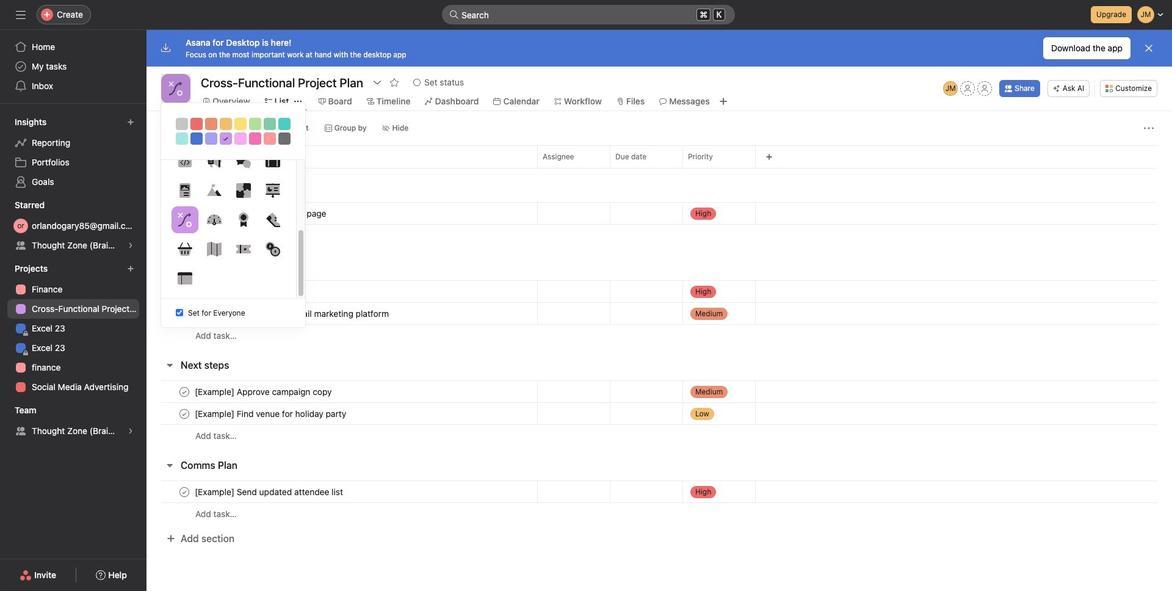 Task type: vqa. For each thing, say whether or not it's contained in the screenshot.
[Example] Redesign landing page CELL
yes



Task type: locate. For each thing, give the bounding box(es) containing it.
row
[[147, 145, 1173, 168], [161, 167, 1158, 169], [147, 202, 1173, 225], [147, 224, 1173, 247], [147, 280, 1173, 303], [147, 302, 1173, 325], [147, 324, 1173, 347], [147, 381, 1173, 403], [147, 403, 1173, 425], [147, 425, 1173, 447], [147, 481, 1173, 503], [147, 503, 1173, 525]]

line and symbols image
[[177, 213, 192, 227]]

0 vertical spatial mark complete checkbox
[[177, 284, 192, 299]]

task name text field inside [example] send updated attendee list cell
[[192, 486, 347, 498]]

briefcase image
[[265, 154, 280, 169]]

mark complete image for [example] finalize budget cell
[[177, 306, 192, 321]]

add field image
[[766, 153, 773, 161]]

1 vertical spatial mark complete image
[[177, 407, 192, 421]]

1 mark complete image from the top
[[177, 206, 192, 221]]

see details, thought zone (brainstorm space) image
[[127, 242, 134, 249]]

task name text field inside '[example] approve campaign copy' cell
[[192, 386, 336, 398]]

mark complete image inside [example] find venue for holiday party cell
[[177, 407, 192, 421]]

header next steps tree grid
[[147, 381, 1173, 447]]

Task name text field
[[192, 386, 336, 398], [192, 486, 347, 498]]

3 task name text field from the top
[[192, 308, 393, 320]]

Mark complete checkbox
[[177, 206, 192, 221], [177, 306, 192, 321], [177, 407, 192, 421], [177, 485, 192, 499]]

template [icon] image
[[177, 271, 192, 286]]

new insights image
[[127, 119, 134, 126]]

4 mark complete checkbox from the top
[[177, 485, 192, 499]]

[example] find venue for holiday party cell
[[147, 403, 538, 425]]

mark complete checkbox for mark complete checkbox inside [example] find venue for holiday party cell
[[177, 385, 192, 399]]

mark complete checkbox for [example] redesign landing page cell
[[177, 206, 192, 221]]

1 mark complete checkbox from the top
[[177, 284, 192, 299]]

None text field
[[198, 71, 367, 93]]

megaphone image
[[207, 154, 221, 169]]

task name text field for mark complete checkbox in [example] send updated attendee list cell
[[192, 486, 347, 498]]

1 task name text field from the top
[[192, 207, 330, 220]]

0 vertical spatial mark complete image
[[177, 306, 192, 321]]

Mark complete checkbox
[[177, 284, 192, 299], [177, 385, 192, 399]]

2 task name text field from the top
[[192, 286, 301, 298]]

mark complete checkbox for [example] find venue for holiday party cell
[[177, 407, 192, 421]]

mark complete checkbox inside [example] find venue for holiday party cell
[[177, 407, 192, 421]]

mark complete image inside [example] redesign landing page cell
[[177, 206, 192, 221]]

4 mark complete image from the top
[[177, 485, 192, 499]]

add to starred image
[[390, 78, 400, 87]]

3 mark complete checkbox from the top
[[177, 407, 192, 421]]

[example] finalize budget cell
[[147, 280, 538, 303]]

shopping basket image
[[177, 242, 192, 257]]

1 mark complete image from the top
[[177, 306, 192, 321]]

header planning tree grid
[[147, 202, 1173, 247]]

mark complete checkbox inside [example] evaluate new email marketing platform cell
[[177, 306, 192, 321]]

coins image
[[265, 242, 280, 257]]

None field
[[442, 5, 736, 24]]

mark complete image
[[177, 306, 192, 321], [177, 407, 192, 421]]

3 mark complete image from the top
[[177, 385, 192, 399]]

mark complete image for mark complete option in the [example] finalize budget cell
[[177, 284, 192, 299]]

header comms plan tree grid
[[147, 481, 1173, 525]]

task name text field inside [example] evaluate new email marketing platform cell
[[192, 308, 393, 320]]

mark complete checkbox for mark complete checkbox in the [example] evaluate new email marketing platform cell
[[177, 284, 192, 299]]

1 task name text field from the top
[[192, 386, 336, 398]]

task name text field for mark complete checkbox in [example] redesign landing page cell
[[192, 207, 330, 220]]

mark complete checkbox inside [example] finalize budget cell
[[177, 284, 192, 299]]

shoe image
[[265, 213, 280, 227]]

chat bubbles image
[[236, 154, 251, 169]]

task name text field inside [example] redesign landing page cell
[[192, 207, 330, 220]]

show options image
[[373, 78, 382, 87]]

mark complete image
[[177, 206, 192, 221], [177, 284, 192, 299], [177, 385, 192, 399], [177, 485, 192, 499]]

0 vertical spatial task name text field
[[192, 386, 336, 398]]

mark complete checkbox inside '[example] approve campaign copy' cell
[[177, 385, 192, 399]]

tab actions image
[[294, 98, 302, 105]]

hide sidebar image
[[16, 10, 26, 20]]

mark complete image inside [example] finalize budget cell
[[177, 284, 192, 299]]

new project or portfolio image
[[127, 265, 134, 272]]

Task name text field
[[192, 207, 330, 220], [192, 286, 301, 298], [192, 308, 393, 320], [192, 408, 350, 420]]

2 task name text field from the top
[[192, 486, 347, 498]]

mark complete image inside '[example] approve campaign copy' cell
[[177, 385, 192, 399]]

2 mark complete checkbox from the top
[[177, 385, 192, 399]]

task name text field inside [example] finalize budget cell
[[192, 286, 301, 298]]

projects element
[[0, 258, 147, 400]]

1 vertical spatial task name text field
[[192, 486, 347, 498]]

2 mark complete image from the top
[[177, 407, 192, 421]]

2 mark complete checkbox from the top
[[177, 306, 192, 321]]

mark complete image inside [example] evaluate new email marketing platform cell
[[177, 306, 192, 321]]

task name text field inside [example] find venue for holiday party cell
[[192, 408, 350, 420]]

1 vertical spatial mark complete checkbox
[[177, 385, 192, 399]]

4 task name text field from the top
[[192, 408, 350, 420]]

mark complete checkbox inside [example] redesign landing page cell
[[177, 206, 192, 221]]

1 mark complete checkbox from the top
[[177, 206, 192, 221]]

2 mark complete image from the top
[[177, 284, 192, 299]]

mark complete checkbox inside [example] send updated attendee list cell
[[177, 485, 192, 499]]

None checkbox
[[176, 309, 183, 317]]

line_and_symbols image
[[169, 81, 183, 96]]

mark complete image inside [example] send updated attendee list cell
[[177, 485, 192, 499]]



Task type: describe. For each thing, give the bounding box(es) containing it.
collapse task list for this group image
[[165, 360, 175, 370]]

task name text field for mark complete option in the '[example] approve campaign copy' cell
[[192, 386, 336, 398]]

speed dial image
[[207, 213, 221, 227]]

collapse task list for this group image
[[165, 461, 175, 470]]

add tab image
[[719, 97, 729, 106]]

see details, thought zone (brainstorm space) image
[[127, 428, 134, 435]]

mark complete checkbox for [example] send updated attendee list cell
[[177, 485, 192, 499]]

[example] redesign landing page cell
[[147, 202, 538, 225]]

puzzle image
[[236, 183, 251, 198]]

prominent image
[[450, 10, 459, 20]]

mark complete image for mark complete checkbox in [example] send updated attendee list cell
[[177, 485, 192, 499]]

map image
[[207, 242, 221, 257]]

ticket image
[[236, 242, 251, 257]]

teams element
[[0, 400, 147, 444]]

presentation image
[[265, 183, 280, 198]]

Search tasks, projects, and more text field
[[442, 5, 736, 24]]

more actions image
[[1145, 123, 1155, 133]]

task name text field for mark complete checkbox inside [example] find venue for holiday party cell
[[192, 408, 350, 420]]

[example] send updated attendee list cell
[[147, 481, 538, 503]]

[example] approve campaign copy cell
[[147, 381, 538, 403]]

insights element
[[0, 111, 147, 194]]

mountain flag image
[[207, 183, 221, 198]]

task name text field for mark complete checkbox in the [example] evaluate new email marketing platform cell
[[192, 308, 393, 320]]

ribbon image
[[236, 213, 251, 227]]

[example] evaluate new email marketing platform cell
[[147, 302, 538, 325]]

dismiss image
[[1145, 43, 1155, 53]]

manage project members image
[[944, 81, 959, 96]]

mark complete image for mark complete option in the '[example] approve campaign copy' cell
[[177, 385, 192, 399]]

task name text field for mark complete option in the [example] finalize budget cell
[[192, 286, 301, 298]]

header milestones tree grid
[[147, 280, 1173, 347]]

mark complete image for mark complete checkbox in [example] redesign landing page cell
[[177, 206, 192, 221]]

global element
[[0, 30, 147, 103]]

mark complete checkbox for [example] evaluate new email marketing platform cell
[[177, 306, 192, 321]]

page layout image
[[177, 183, 192, 198]]

html image
[[177, 154, 192, 169]]

mark complete image for '[example] approve campaign copy' cell
[[177, 407, 192, 421]]

starred element
[[0, 194, 147, 258]]



